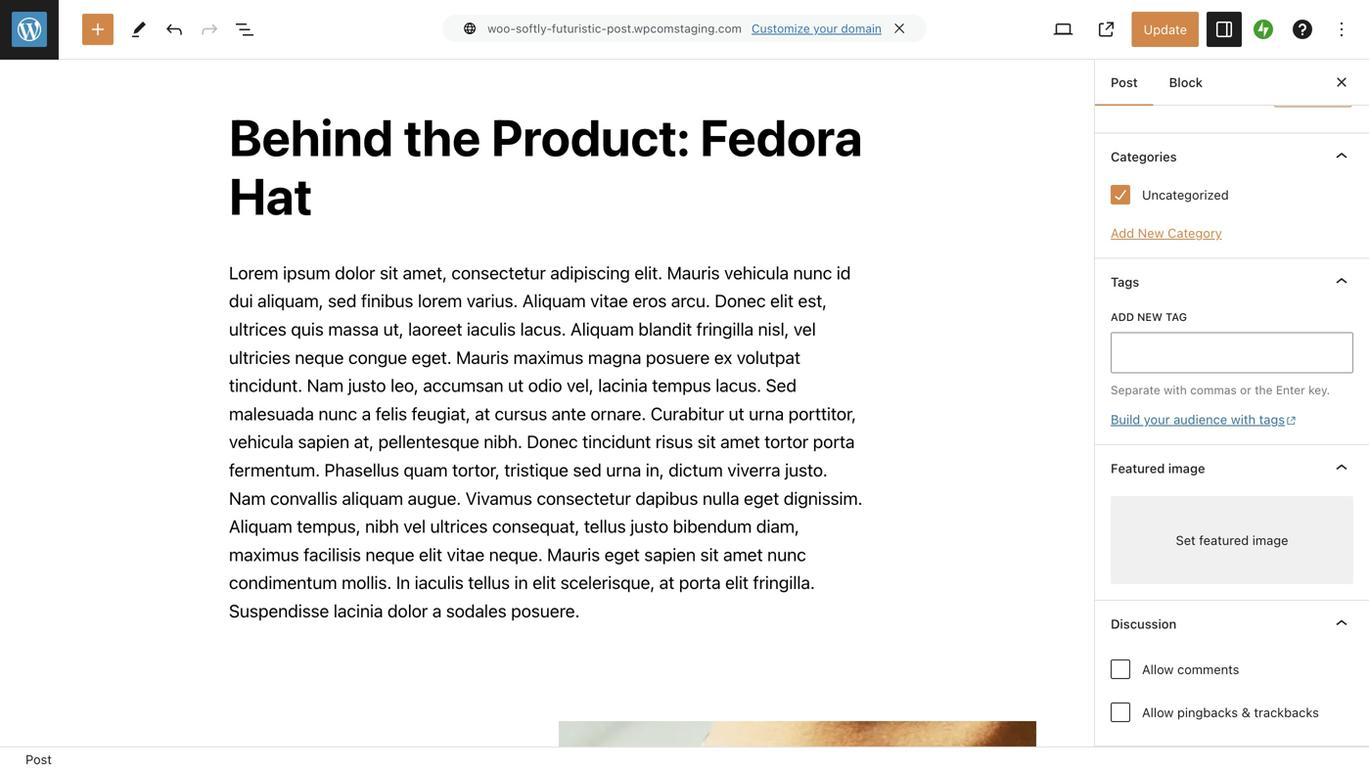 Task type: describe. For each thing, give the bounding box(es) containing it.
update
[[1144, 22, 1188, 37]]

post button
[[1096, 59, 1154, 106]]

generate
[[1287, 82, 1341, 97]]

add new tag
[[1111, 311, 1188, 323]]

discussion button
[[1096, 601, 1370, 647]]

1 vertical spatial with
[[1232, 412, 1256, 427]]

category
[[1168, 226, 1223, 240]]

discard
[[1124, 82, 1170, 97]]

close settings image
[[1331, 71, 1354, 94]]

audience
[[1174, 412, 1228, 427]]

featured image button
[[1096, 445, 1370, 491]]

set
[[1177, 533, 1196, 548]]

post.wpcomstaging.com
[[607, 22, 742, 35]]

tools image
[[127, 18, 151, 41]]

0 horizontal spatial with
[[1164, 384, 1188, 397]]

block button
[[1154, 59, 1219, 106]]

document overview image
[[233, 18, 257, 41]]

pingbacks
[[1178, 706, 1239, 720]]

categories
[[1111, 149, 1178, 164]]

enter
[[1277, 384, 1306, 397]]

0 horizontal spatial your
[[814, 22, 838, 35]]

separate
[[1111, 384, 1161, 397]]

discard button
[[1113, 72, 1181, 107]]

build your audience with tags
[[1111, 412, 1286, 427]]

image inside "set featured image" button
[[1253, 533, 1289, 548]]

comments
[[1178, 662, 1240, 677]]

featured image
[[1111, 461, 1206, 476]]

allow for allow pingbacks & trackbacks
[[1143, 706, 1175, 720]]

redo image
[[198, 18, 221, 41]]

separate with commas or the enter key.
[[1111, 384, 1331, 397]]

trackbacks
[[1255, 706, 1320, 720]]

jetpack image
[[1254, 20, 1274, 39]]

set featured image button
[[1111, 496, 1354, 584]]

allow pingbacks & trackbacks
[[1143, 706, 1320, 720]]

build your audience with tags link
[[1111, 412, 1298, 428]]

add new category button
[[1111, 226, 1223, 240]]

add for add new tag
[[1111, 311, 1135, 323]]

customize your domain button
[[752, 22, 882, 35]]

options image
[[1331, 18, 1354, 41]]

tags
[[1111, 274, 1140, 289]]

toggle block inserter image
[[86, 18, 110, 41]]



Task type: locate. For each thing, give the bounding box(es) containing it.
allow right allow comments checkbox
[[1143, 662, 1175, 677]]

your
[[814, 22, 838, 35], [1145, 412, 1171, 427]]

tags button
[[1096, 259, 1370, 305]]

key.
[[1309, 384, 1331, 397]]

new left tag
[[1138, 311, 1163, 323]]

1 horizontal spatial your
[[1145, 412, 1171, 427]]

block
[[1170, 75, 1204, 90]]

allow
[[1143, 662, 1175, 677], [1143, 706, 1175, 720]]

new for category
[[1139, 226, 1165, 240]]

2 allow from the top
[[1143, 706, 1175, 720]]

with up build your audience with tags
[[1164, 384, 1188, 397]]

1 new from the top
[[1139, 226, 1165, 240]]

&
[[1242, 706, 1251, 720]]

commas
[[1191, 384, 1238, 397]]

featured
[[1111, 461, 1166, 476]]

new
[[1139, 226, 1165, 240], [1138, 311, 1163, 323]]

new left category
[[1139, 226, 1165, 240]]

with
[[1164, 384, 1188, 397], [1232, 412, 1256, 427]]

featured
[[1200, 533, 1250, 548]]

discussion
[[1111, 617, 1177, 631]]

allow for allow comments
[[1143, 662, 1175, 677]]

editor content region
[[0, 60, 1095, 747]]

1 horizontal spatial with
[[1232, 412, 1256, 427]]

woo-
[[488, 22, 516, 35]]

preview image
[[1052, 18, 1076, 41]]

0 vertical spatial your
[[814, 22, 838, 35]]

1 vertical spatial new
[[1138, 311, 1163, 323]]

Allow comments checkbox
[[1111, 660, 1131, 680]]

2 new from the top
[[1138, 311, 1163, 323]]

add for add new category
[[1111, 226, 1135, 240]]

add down uncategorized checkbox at top
[[1111, 226, 1135, 240]]

0 vertical spatial new
[[1139, 226, 1165, 240]]

image right "featured"
[[1253, 533, 1289, 548]]

1 vertical spatial your
[[1145, 412, 1171, 427]]

add
[[1111, 226, 1135, 240], [1111, 311, 1135, 323]]

1 vertical spatial image
[[1253, 533, 1289, 548]]

customize
[[752, 22, 811, 35]]

1 vertical spatial post
[[25, 752, 52, 767]]

Uncategorized checkbox
[[1111, 185, 1131, 205]]

0 vertical spatial allow
[[1143, 662, 1175, 677]]

build
[[1111, 412, 1141, 427]]

woo-softly-futuristic-post.wpcomstaging.com customize your domain
[[488, 22, 882, 35]]

your left the domain
[[814, 22, 838, 35]]

image inside featured image dropdown button
[[1169, 461, 1206, 476]]

tags
[[1260, 412, 1286, 427]]

1 add from the top
[[1111, 226, 1135, 240]]

0 horizontal spatial image
[[1169, 461, 1206, 476]]

0 horizontal spatial post
[[25, 752, 52, 767]]

undo image
[[163, 18, 186, 41]]

1 allow from the top
[[1143, 662, 1175, 677]]

settings image
[[1213, 18, 1237, 41]]

post
[[1111, 75, 1139, 90], [25, 752, 52, 767]]

0 vertical spatial with
[[1164, 384, 1188, 397]]

allow right allow pingbacks & trackbacks option
[[1143, 706, 1175, 720]]

1 vertical spatial add
[[1111, 311, 1135, 323]]

or
[[1241, 384, 1252, 397]]

add down 'tags'
[[1111, 311, 1135, 323]]

view post image
[[1095, 18, 1119, 41]]

post inside "post" button
[[1111, 75, 1139, 90]]

help image
[[1292, 18, 1315, 41]]

0 vertical spatial post
[[1111, 75, 1139, 90]]

the
[[1256, 384, 1273, 397]]

0 vertical spatial add
[[1111, 226, 1135, 240]]

with left tags in the right of the page
[[1232, 412, 1256, 427]]

allow comments
[[1143, 662, 1240, 677]]

futuristic-
[[552, 22, 607, 35]]

uncategorized
[[1143, 187, 1230, 202]]

1 horizontal spatial post
[[1111, 75, 1139, 90]]

categories button
[[1096, 134, 1370, 180]]

update button
[[1133, 12, 1200, 47]]

new for tag
[[1138, 311, 1163, 323]]

2 add from the top
[[1111, 311, 1135, 323]]

add new category
[[1111, 226, 1223, 240]]

0 vertical spatial image
[[1169, 461, 1206, 476]]

tag
[[1166, 311, 1188, 323]]

Allow pingbacks & trackbacks checkbox
[[1111, 703, 1131, 723]]

your right 'build'
[[1145, 412, 1171, 427]]

set featured image
[[1177, 533, 1289, 548]]

image right featured
[[1169, 461, 1206, 476]]

softly-
[[516, 22, 552, 35]]

generate button
[[1275, 72, 1353, 107]]

domain
[[842, 22, 882, 35]]

1 horizontal spatial image
[[1253, 533, 1289, 548]]

1 vertical spatial allow
[[1143, 706, 1175, 720]]

image
[[1169, 461, 1206, 476], [1253, 533, 1289, 548]]



Task type: vqa. For each thing, say whether or not it's contained in the screenshot.
Preview icon
yes



